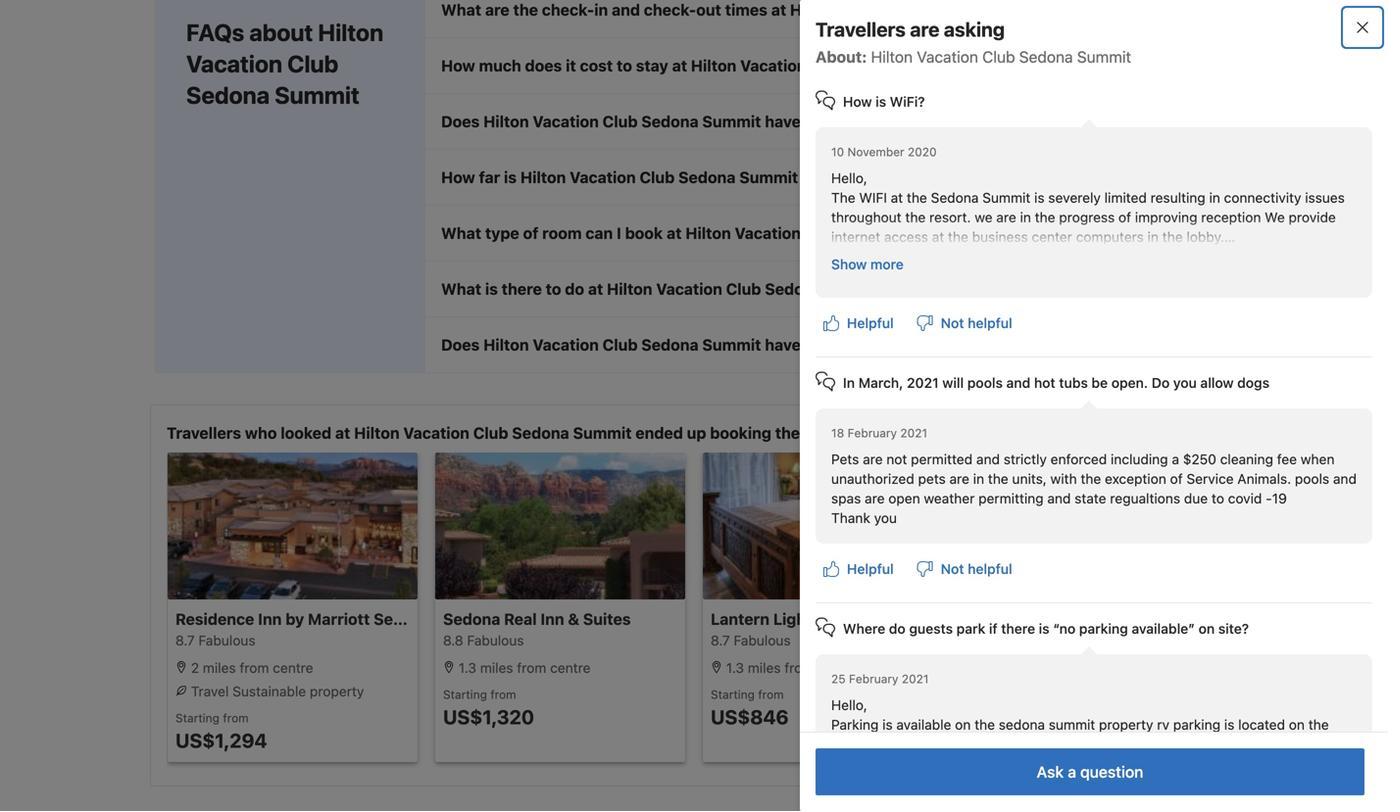 Task type: locate. For each thing, give the bounding box(es) containing it.
1 1.3 from the left
[[459, 660, 476, 676]]

travellers for who
[[167, 424, 241, 442]]

helpful down business
[[968, 315, 1012, 331]]

1 vertical spatial pools
[[1295, 471, 1329, 487]]

1 vertical spatial property
[[1099, 717, 1153, 733]]

0 vertical spatial hello,
[[831, 170, 867, 186]]

0 horizontal spatial -
[[843, 610, 851, 629]]

spas
[[831, 491, 861, 507]]

0 vertical spatial helpful
[[847, 315, 894, 331]]

2 not helpful button from the top
[[909, 552, 1020, 587]]

from up the us$1,294
[[223, 712, 249, 725]]

you right do
[[1173, 375, 1197, 391]]

helpful for is
[[847, 315, 894, 331]]

inn left &
[[540, 610, 564, 629]]

0 horizontal spatial starting
[[175, 712, 220, 725]]

travel sustainable property
[[187, 684, 364, 700]]

helpful button for how
[[816, 306, 901, 341]]

hilton right about
[[318, 19, 383, 46]]

summit inside travellers are asking about: hilton vacation club sedona summit
[[1077, 48, 1131, 66]]

2 inn from the left
[[540, 610, 564, 629]]

on up 'resort' on the bottom of page
[[955, 717, 971, 733]]

pools
[[967, 375, 1003, 391], [1295, 471, 1329, 487]]

february for pets
[[848, 426, 897, 440]]

club for looked
[[473, 424, 508, 442]]

of left service
[[1170, 471, 1183, 487]]

improving
[[1135, 209, 1197, 225]]

on left the site?
[[1199, 621, 1215, 637]]

1 not helpful from the top
[[941, 315, 1012, 331]]

- left romantic
[[843, 610, 851, 629]]

summit
[[1077, 48, 1131, 66], [275, 81, 360, 109], [982, 190, 1031, 206], [573, 424, 632, 442]]

1.3 down 8.8 fabulous
[[459, 660, 476, 676]]

vacation inside faqs about hilton vacation club sedona summit
[[186, 50, 282, 77]]

not helpful button for 2021
[[909, 552, 1020, 587]]

8.7 fabulous down lantern
[[711, 633, 791, 649]]

2 horizontal spatial centre
[[818, 660, 858, 676]]

including
[[1111, 451, 1168, 468]]

0 vertical spatial not helpful button
[[909, 306, 1020, 341]]

1 vertical spatial helpful
[[968, 561, 1012, 577]]

hello,
[[831, 170, 867, 186], [831, 697, 867, 714]]

0 vertical spatial property
[[310, 684, 364, 700]]

0 vertical spatial 2021
[[907, 375, 939, 391]]

1 horizontal spatial starting
[[443, 688, 487, 702]]

0 horizontal spatial 1.3
[[459, 660, 476, 676]]

you down next
[[874, 756, 897, 772]]

2 vertical spatial 2021
[[902, 672, 929, 686]]

2 vertical spatial at
[[335, 424, 350, 442]]

travellers are asking about: hilton vacation club sedona summit
[[816, 18, 1131, 66]]

to
[[1212, 491, 1224, 507], [903, 737, 915, 753]]

inn inside sedona real inn & suites 8.8 fabulous
[[540, 610, 564, 629]]

and left strictly
[[976, 451, 1000, 468]]

at down resort.
[[932, 229, 944, 245]]

sustainable
[[232, 684, 306, 700]]

2
[[191, 660, 199, 676]]

miles up starting from us$846 on the bottom right
[[748, 660, 781, 676]]

0 horizontal spatial of
[[1118, 209, 1131, 225]]

not helpful button up getaway
[[909, 552, 1020, 587]]

2 helpful button from the top
[[816, 552, 901, 587]]

of inside pets are not permitted and strictly enforced including a $250 cleaning fee when unauthorized pets are in the units, with the exception of service animals. pools and spas are open weather permitting and state regualtions due to covid -19 thank you
[[1170, 471, 1183, 487]]

0 horizontal spatial 1.3 miles from centre
[[455, 660, 591, 676]]

8.7 fabulous inside residence inn by marriott sedona 8.7 fabulous
[[175, 633, 255, 649]]

to right next
[[903, 737, 915, 753]]

0 vertical spatial hilton
[[318, 19, 383, 46]]

are inside travellers are asking about: hilton vacation club sedona summit
[[910, 18, 940, 41]]

1 horizontal spatial club
[[473, 424, 508, 442]]

sedona inside faqs about hilton vacation club sedona summit
[[186, 81, 270, 109]]

at
[[891, 190, 903, 206], [932, 229, 944, 245], [335, 424, 350, 442]]

1 1.3 miles from centre from the left
[[455, 660, 591, 676]]

a right ask
[[1068, 763, 1076, 782]]

1 horizontal spatial 1.3
[[726, 660, 744, 676]]

are left asking
[[910, 18, 940, 41]]

property left the rv
[[1099, 717, 1153, 733]]

0 vertical spatial of
[[1118, 209, 1131, 225]]

issues
[[1305, 190, 1345, 206]]

1 horizontal spatial at
[[891, 190, 903, 206]]

1 not helpful button from the top
[[909, 306, 1020, 341]]

starting down travel
[[175, 712, 220, 725]]

not helpful up will
[[941, 315, 1012, 331]]

thank down street
[[831, 756, 870, 772]]

2 horizontal spatial miles
[[748, 660, 781, 676]]

question
[[1080, 763, 1143, 782]]

helpful
[[968, 315, 1012, 331], [968, 561, 1012, 577]]

0 vertical spatial february
[[848, 426, 897, 440]]

in up "reception"
[[1209, 190, 1220, 206]]

travellers left who at the bottom
[[167, 424, 241, 442]]

inn right light on the bottom right of the page
[[816, 610, 840, 629]]

of inside the hello, the wifi at the sedona summit   is severely limited resulting in connectivity issues throughout the resort. we are in the progress of improving reception  we provide internet access at the business center computers in the lobby. thank you show more
[[1118, 209, 1131, 225]]

1 vertical spatial not helpful button
[[909, 552, 1020, 587]]

1 horizontal spatial inn
[[540, 610, 564, 629]]

starting from us$1,320
[[443, 688, 534, 729]]

street
[[831, 737, 868, 753]]

hot
[[1034, 375, 1055, 391]]

not helpful
[[941, 315, 1012, 331], [941, 561, 1012, 577]]

are up business
[[996, 209, 1016, 225]]

centre up travel sustainable property
[[273, 660, 313, 676]]

good
[[1023, 633, 1055, 649]]

is left located
[[1224, 717, 1234, 733]]

thank down internet
[[831, 248, 870, 265]]

helpful button up romantic
[[816, 552, 901, 587]]

in
[[843, 375, 855, 391]]

at for hello, the wifi at the sedona summit   is severely limited resulting in connectivity issues throughout the resort. we are in the progress of improving reception  we provide internet access at the business center computers in the lobby. thank you show more
[[891, 190, 903, 206]]

2 helpful from the top
[[847, 561, 894, 577]]

in inside pets are not permitted and strictly enforced including a $250 cleaning fee when unauthorized pets are in the units, with the exception of service animals. pools and spas are open weather permitting and state regualtions due to covid -19 thank you
[[973, 471, 984, 487]]

2 not from the top
[[941, 561, 964, 577]]

hello, up the
[[831, 170, 867, 186]]

is left 'severely'
[[1034, 190, 1045, 206]]

region
[[151, 453, 1237, 770]]

0 horizontal spatial centre
[[273, 660, 313, 676]]

not up getaway
[[941, 561, 964, 577]]

from inside the starting from us$1,320
[[490, 688, 516, 702]]

to down service
[[1212, 491, 1224, 507]]

starting up us$846
[[711, 688, 755, 702]]

vacation for are
[[917, 48, 978, 66]]

helpful for wifi?
[[968, 315, 1012, 331]]

2 hello, from the top
[[831, 697, 867, 714]]

1 horizontal spatial 8.7 fabulous
[[711, 633, 791, 649]]

starting inside starting from us$846
[[711, 688, 755, 702]]

0 horizontal spatial to
[[903, 737, 915, 753]]

weather
[[924, 491, 975, 507]]

0 horizontal spatial inn
[[258, 610, 282, 629]]

travellers up about:
[[816, 18, 906, 41]]

0 horizontal spatial vacation
[[186, 50, 282, 77]]

from up "us$1,320"
[[490, 688, 516, 702]]

"no
[[1053, 621, 1076, 637]]

1 horizontal spatial -
[[1266, 491, 1272, 507]]

2 horizontal spatial club
[[982, 48, 1015, 66]]

1.3 miles from centre for us$846
[[722, 660, 858, 676]]

property inside region
[[310, 684, 364, 700]]

ended
[[636, 424, 683, 442]]

thank inside pets are not permitted and strictly enforced including a $250 cleaning fee when unauthorized pets are in the units, with the exception of service animals. pools and spas are open weather permitting and state regualtions due to covid -19 thank you
[[831, 510, 870, 526]]

1 vertical spatial not helpful
[[941, 561, 1012, 577]]

allow
[[1200, 375, 1234, 391]]

1 not from the top
[[941, 315, 964, 331]]

1 vertical spatial -
[[843, 610, 851, 629]]

ask
[[1037, 763, 1064, 782]]

summit inside faqs about hilton vacation club sedona summit
[[275, 81, 360, 109]]

is
[[876, 94, 886, 110], [1034, 190, 1045, 206], [1039, 621, 1049, 637], [882, 717, 893, 733], [1224, 717, 1234, 733]]

1 vertical spatial not
[[941, 561, 964, 577]]

february right 25
[[849, 672, 898, 686]]

on right located
[[1289, 717, 1305, 733]]

miles
[[203, 660, 236, 676], [480, 660, 513, 676], [748, 660, 781, 676]]

1 horizontal spatial parking
[[1173, 717, 1220, 733]]

helpful down show more button
[[847, 315, 894, 331]]

0 horizontal spatial travellers
[[167, 424, 241, 442]]

thank down spas
[[831, 510, 870, 526]]

hilton inside travellers are asking about: hilton vacation club sedona summit
[[871, 48, 913, 66]]

1 helpful from the top
[[847, 315, 894, 331]]

0 vertical spatial helpful
[[968, 315, 1012, 331]]

miles right 2
[[203, 660, 236, 676]]

summit inside the hello, the wifi at the sedona summit   is severely limited resulting in connectivity issues throughout the resort. we are in the progress of improving reception  we provide internet access at the business center computers in the lobby. thank you show more
[[982, 190, 1031, 206]]

when
[[1301, 451, 1335, 468]]

hilton for asking
[[871, 48, 913, 66]]

1 vertical spatial 2021
[[900, 426, 927, 440]]

miles for us$1,320
[[480, 660, 513, 676]]

2 centre from the left
[[550, 660, 591, 676]]

not helpful button for wifi?
[[909, 306, 1020, 341]]

2 not helpful from the top
[[941, 561, 1012, 577]]

inn inside "lantern light inn - romantic getaway 8.7 fabulous"
[[816, 610, 840, 629]]

1 horizontal spatial property
[[1099, 717, 1153, 733]]

club inside travellers are asking about: hilton vacation club sedona summit
[[982, 48, 1015, 66]]

are down unauthorized
[[865, 491, 885, 507]]

at right looked
[[335, 424, 350, 442]]

from up us$846
[[758, 688, 784, 702]]

1 vertical spatial of
[[1170, 471, 1183, 487]]

2 thank from the top
[[831, 510, 870, 526]]

parking right "no
[[1079, 621, 1128, 637]]

1.3 up starting from us$846 on the bottom right
[[726, 660, 744, 676]]

hilton
[[318, 19, 383, 46], [871, 48, 913, 66], [354, 424, 400, 442]]

show
[[831, 256, 867, 273]]

parking right the rv
[[1173, 717, 1220, 733]]

1 horizontal spatial miles
[[480, 660, 513, 676]]

centre down "lantern light inn - romantic getaway 8.7 fabulous"
[[818, 660, 858, 676]]

harmony house homestay 8 very good
[[978, 610, 1181, 649]]

0 horizontal spatial a
[[1068, 763, 1076, 782]]

2 1.3 from the left
[[726, 660, 744, 676]]

us$1,320
[[443, 706, 534, 729]]

february right 18 on the right bottom of the page
[[848, 426, 897, 440]]

inn left by
[[258, 610, 282, 629]]

1 hello, from the top
[[831, 170, 867, 186]]

0 vertical spatial travellers
[[816, 18, 906, 41]]

resulting
[[1150, 190, 1205, 206]]

pools right will
[[967, 375, 1003, 391]]

due
[[1184, 491, 1208, 507]]

not helpful button up will
[[909, 306, 1020, 341]]

not up will
[[941, 315, 964, 331]]

service
[[1187, 471, 1234, 487]]

and down when
[[1333, 471, 1357, 487]]

not for 2021
[[941, 561, 964, 577]]

2021 left will
[[907, 375, 939, 391]]

summit
[[1049, 717, 1095, 733]]

1 horizontal spatial vacation
[[403, 424, 469, 442]]

starting inside starting from us$1,294
[[175, 712, 220, 725]]

0 vertical spatial a
[[1172, 451, 1179, 468]]

- inside "lantern light inn - romantic getaway 8.7 fabulous"
[[843, 610, 851, 629]]

0 vertical spatial at
[[891, 190, 903, 206]]

1 vertical spatial hilton
[[871, 48, 913, 66]]

0 vertical spatial to
[[1212, 491, 1224, 507]]

thank inside hello, parking is available on the sedona summit property rv parking is located on the street next to the resort thank you
[[831, 756, 870, 772]]

not helpful up getaway
[[941, 561, 1012, 577]]

3 thank from the top
[[831, 756, 870, 772]]

0 horizontal spatial property
[[310, 684, 364, 700]]

1 vertical spatial you
[[874, 510, 897, 526]]

centre for us$1,320
[[550, 660, 591, 676]]

1 horizontal spatial a
[[1172, 451, 1179, 468]]

pools inside pets are not permitted and strictly enforced including a $250 cleaning fee when unauthorized pets are in the units, with the exception of service animals. pools and spas are open weather permitting and state regualtions due to covid -19 thank you
[[1295, 471, 1329, 487]]

dogs
[[1237, 375, 1269, 391]]

units,
[[1012, 471, 1047, 487]]

1 vertical spatial helpful button
[[816, 552, 901, 587]]

1.3 miles from centre for us$1,320
[[455, 660, 591, 676]]

of down limited
[[1118, 209, 1131, 225]]

hilton up how is wifi?
[[871, 48, 913, 66]]

permitting
[[978, 491, 1044, 507]]

starting up "us$1,320"
[[443, 688, 487, 702]]

in down improving
[[1147, 229, 1159, 245]]

about:
[[816, 48, 867, 66]]

hilton right looked
[[354, 424, 400, 442]]

club for asking
[[982, 48, 1015, 66]]

helpful button for in
[[816, 552, 901, 587]]

from left 25
[[785, 660, 814, 676]]

club
[[982, 48, 1015, 66], [287, 50, 338, 77], [473, 424, 508, 442]]

0 vertical spatial parking
[[1079, 621, 1128, 637]]

2 1.3 miles from centre from the left
[[722, 660, 858, 676]]

2 horizontal spatial at
[[932, 229, 944, 245]]

sedona
[[999, 717, 1045, 733]]

0 vertical spatial -
[[1266, 491, 1272, 507]]

1 vertical spatial hello,
[[831, 697, 867, 714]]

2 vertical spatial you
[[874, 756, 897, 772]]

park
[[956, 621, 985, 637]]

1 horizontal spatial centre
[[550, 660, 591, 676]]

2 helpful from the top
[[968, 561, 1012, 577]]

0 horizontal spatial club
[[287, 50, 338, 77]]

1 vertical spatial thank
[[831, 510, 870, 526]]

a left $250
[[1172, 451, 1179, 468]]

0 horizontal spatial miles
[[203, 660, 236, 676]]

starting from us$1,294
[[175, 712, 267, 752]]

2 horizontal spatial starting
[[711, 688, 755, 702]]

hello, up parking
[[831, 697, 867, 714]]

2021 up 'available'
[[902, 672, 929, 686]]

region containing us$1,320
[[151, 453, 1237, 770]]

the
[[831, 190, 855, 206]]

helpful up harmony
[[968, 561, 1012, 577]]

hello, inside hello, parking is available on the sedona summit property rv parking is located on the street next to the resort thank you
[[831, 697, 867, 714]]

us$593
[[978, 706, 1055, 729]]

0 vertical spatial not helpful
[[941, 315, 1012, 331]]

1 vertical spatial helpful
[[847, 561, 894, 577]]

0 vertical spatial not
[[941, 315, 964, 331]]

8.7 fabulous inside "lantern light inn - romantic getaway 8.7 fabulous"
[[711, 633, 791, 649]]

1 horizontal spatial travellers
[[816, 18, 906, 41]]

on
[[1199, 621, 1215, 637], [955, 717, 971, 733], [1289, 717, 1305, 733]]

in march, 2021 will pools and hot tubs be open. do you allow dogs
[[843, 375, 1269, 391]]

0 vertical spatial pools
[[967, 375, 1003, 391]]

at right the wifi
[[891, 190, 903, 206]]

1 horizontal spatial to
[[1212, 491, 1224, 507]]

2 horizontal spatial vacation
[[917, 48, 978, 66]]

real
[[504, 610, 537, 629]]

wifi?
[[890, 94, 925, 110]]

available"
[[1132, 621, 1195, 637]]

wifi
[[859, 190, 887, 206]]

sedona inside the hello, the wifi at the sedona summit   is severely limited resulting in connectivity issues throughout the resort. we are in the progress of improving reception  we provide internet access at the business center computers in the lobby. thank you show more
[[931, 190, 979, 206]]

3 centre from the left
[[818, 660, 858, 676]]

property right sustainable
[[310, 684, 364, 700]]

3 inn from the left
[[816, 610, 840, 629]]

1 centre from the left
[[273, 660, 313, 676]]

us$1,294
[[175, 729, 267, 752]]

10 november 2020
[[831, 145, 937, 159]]

2021 up not
[[900, 426, 927, 440]]

0 vertical spatial helpful button
[[816, 306, 901, 341]]

2 8.7 fabulous from the left
[[711, 633, 791, 649]]

25 february 2021
[[831, 672, 929, 686]]

starting from us$846
[[711, 688, 789, 729]]

will
[[942, 375, 964, 391]]

vacation inside travellers are asking about: hilton vacation club sedona summit
[[917, 48, 978, 66]]

pets are not permitted and strictly enforced including a $250 cleaning fee when unauthorized pets are in the units, with the exception of service animals. pools and spas are open weather permitting and state regualtions due to covid -19 thank you
[[831, 451, 1357, 526]]

&
[[568, 610, 579, 629]]

property
[[310, 684, 364, 700], [1099, 717, 1153, 733]]

club inside faqs about hilton vacation club sedona summit
[[287, 50, 338, 77]]

in up weather on the bottom right
[[973, 471, 984, 487]]

travellers who looked at hilton vacation club sedona summit ended up booking these properties
[[167, 424, 901, 442]]

1 helpful button from the top
[[816, 306, 901, 341]]

you down the open
[[874, 510, 897, 526]]

and left hot
[[1006, 375, 1030, 391]]

helpful button down show more button
[[816, 306, 901, 341]]

helpful up romantic
[[847, 561, 894, 577]]

1 vertical spatial to
[[903, 737, 915, 753]]

1.3 miles from centre down light on the bottom right of the page
[[722, 660, 858, 676]]

1 thank from the top
[[831, 248, 870, 265]]

travellers inside travellers are asking about: hilton vacation club sedona summit
[[816, 18, 906, 41]]

3 miles from the left
[[748, 660, 781, 676]]

1 horizontal spatial pools
[[1295, 471, 1329, 487]]

march,
[[858, 375, 903, 391]]

2 vertical spatial hilton
[[354, 424, 400, 442]]

0 horizontal spatial at
[[335, 424, 350, 442]]

0 horizontal spatial parking
[[1079, 621, 1128, 637]]

sedona inside residence inn by marriott sedona 8.7 fabulous
[[374, 610, 431, 629]]

starting inside the starting from us$1,320
[[443, 688, 487, 702]]

where
[[843, 621, 885, 637]]

1 horizontal spatial of
[[1170, 471, 1183, 487]]

0 horizontal spatial 8.7 fabulous
[[175, 633, 255, 649]]

you inside pets are not permitted and strictly enforced including a $250 cleaning fee when unauthorized pets are in the units, with the exception of service animals. pools and spas are open weather permitting and state regualtions due to covid -19 thank you
[[874, 510, 897, 526]]

0 vertical spatial thank
[[831, 248, 870, 265]]

ask a question button
[[816, 749, 1364, 796]]

1 vertical spatial travellers
[[167, 424, 241, 442]]

parking inside hello, parking is available on the sedona summit property rv parking is located on the street next to the resort thank you
[[1173, 717, 1220, 733]]

2 vertical spatial thank
[[831, 756, 870, 772]]

1.3 miles from centre down sedona real inn & suites 8.8 fabulous
[[455, 660, 591, 676]]

february
[[848, 426, 897, 440], [849, 672, 898, 686]]

0 vertical spatial you
[[1173, 375, 1197, 391]]

1 8.7 fabulous from the left
[[175, 633, 255, 649]]

2 horizontal spatial inn
[[816, 610, 840, 629]]

1 inn from the left
[[258, 610, 282, 629]]

hilton inside faqs about hilton vacation club sedona summit
[[318, 19, 383, 46]]

8.7 fabulous down residence
[[175, 633, 255, 649]]

2 miles from the left
[[480, 660, 513, 676]]

miles for us$846
[[748, 660, 781, 676]]

resort
[[943, 737, 981, 753]]

from up sustainable
[[240, 660, 269, 676]]

access
[[884, 229, 928, 245]]

miles down 8.8 fabulous
[[480, 660, 513, 676]]

centre
[[273, 660, 313, 676], [550, 660, 591, 676], [818, 660, 858, 676]]

pools down when
[[1295, 471, 1329, 487]]

hello, for the
[[831, 170, 867, 186]]

these
[[775, 424, 818, 442]]

inn for us$846
[[816, 610, 840, 629]]

travellers for are
[[816, 18, 906, 41]]

how is wifi?
[[843, 94, 925, 110]]

1 helpful from the top
[[968, 315, 1012, 331]]

1 horizontal spatial 1.3 miles from centre
[[722, 660, 858, 676]]

how
[[843, 94, 872, 110]]

- down 'animals.'
[[1266, 491, 1272, 507]]

1 vertical spatial a
[[1068, 763, 1076, 782]]

1 vertical spatial february
[[849, 672, 898, 686]]

hello, the wifi at the sedona summit   is severely limited resulting in connectivity issues throughout the resort. we are in the progress of improving reception  we provide internet access at the business center computers in the lobby. thank you show more
[[831, 170, 1345, 273]]

1 vertical spatial parking
[[1173, 717, 1220, 733]]

you inside hello, parking is available on the sedona summit property rv parking is located on the street next to the resort thank you
[[874, 756, 897, 772]]

centre down &
[[550, 660, 591, 676]]

and
[[1006, 375, 1030, 391], [976, 451, 1000, 468], [1333, 471, 1357, 487], [1047, 491, 1071, 507]]

hello, inside the hello, the wifi at the sedona summit   is severely limited resulting in connectivity issues throughout the resort. we are in the progress of improving reception  we provide internet access at the business center computers in the lobby. thank you show more
[[831, 170, 867, 186]]



Task type: describe. For each thing, give the bounding box(es) containing it.
thank inside the hello, the wifi at the sedona summit   is severely limited resulting in connectivity issues throughout the resort. we are in the progress of improving reception  we provide internet access at the business center computers in the lobby. thank you show more
[[831, 248, 870, 265]]

harmony
[[978, 610, 1048, 629]]

tubs
[[1059, 375, 1088, 391]]

1 vertical spatial at
[[932, 229, 944, 245]]

starting for us$1,294
[[175, 712, 220, 725]]

2021 for 18 february 2021
[[900, 426, 927, 440]]

suites
[[583, 610, 631, 629]]

up
[[687, 424, 706, 442]]

2021 for 25 february 2021
[[902, 672, 929, 686]]

next
[[872, 737, 899, 753]]

not helpful for 2021
[[941, 561, 1012, 577]]

february for hello,
[[849, 672, 898, 686]]

reception
[[1201, 209, 1261, 225]]

pets
[[918, 471, 946, 487]]

25
[[831, 672, 846, 686]]

lantern
[[711, 610, 770, 629]]

enforced
[[1051, 451, 1107, 468]]

are inside the hello, the wifi at the sedona summit   is severely limited resulting in connectivity issues throughout the resort. we are in the progress of improving reception  we provide internet access at the business center computers in the lobby. thank you show more
[[996, 209, 1016, 225]]

is left "no
[[1039, 621, 1049, 637]]

permitted
[[911, 451, 973, 468]]

limited
[[1104, 190, 1147, 206]]

open
[[888, 491, 920, 507]]

do
[[889, 621, 906, 637]]

faqs
[[186, 19, 244, 46]]

travel
[[191, 684, 229, 700]]

and down with
[[1047, 491, 1071, 507]]

19
[[1272, 491, 1287, 507]]

fee
[[1277, 451, 1297, 468]]

property inside hello, parking is available on the sedona summit property rv parking is located on the street next to the resort thank you
[[1099, 717, 1153, 733]]

resort.
[[929, 209, 971, 225]]

site?
[[1218, 621, 1249, 637]]

who
[[245, 424, 277, 442]]

starting for us$846
[[711, 688, 755, 702]]

if
[[989, 621, 998, 637]]

from inside starting from us$846
[[758, 688, 784, 702]]

center
[[1032, 229, 1072, 245]]

rv
[[1157, 717, 1169, 733]]

is right how
[[876, 94, 886, 110]]

vacation for who
[[403, 424, 469, 442]]

from inside starting from us$1,294
[[223, 712, 249, 725]]

hello, for parking
[[831, 697, 867, 714]]

not
[[886, 451, 907, 468]]

- inside pets are not permitted and strictly enforced including a $250 cleaning fee when unauthorized pets are in the units, with the exception of service animals. pools and spas are open weather permitting and state regualtions due to covid -19 thank you
[[1266, 491, 1272, 507]]

is inside the hello, the wifi at the sedona summit   is severely limited resulting in connectivity issues throughout the resort. we are in the progress of improving reception  we provide internet access at the business center computers in the lobby. thank you show more
[[1034, 190, 1045, 206]]

is up next
[[882, 717, 893, 733]]

booking
[[710, 424, 771, 442]]

to inside hello, parking is available on the sedona summit property rv parking is located on the street next to the resort thank you
[[903, 737, 915, 753]]

from down sedona real inn & suites 8.8 fabulous
[[517, 660, 546, 676]]

getaway
[[930, 610, 996, 629]]

2 horizontal spatial on
[[1289, 717, 1305, 733]]

starting for us$1,320
[[443, 688, 487, 702]]

computers
[[1076, 229, 1144, 245]]

light
[[773, 610, 812, 629]]

a inside button
[[1068, 763, 1076, 782]]

exception
[[1105, 471, 1166, 487]]

of for exception
[[1170, 471, 1183, 487]]

accordion control element
[[424, 0, 1233, 373]]

sedona inside travellers are asking about: hilton vacation club sedona summit
[[1019, 48, 1073, 66]]

do
[[1152, 375, 1170, 391]]

not for wifi?
[[941, 315, 964, 331]]

you
[[874, 248, 898, 265]]

inn for us$1,320
[[540, 610, 564, 629]]

of for progress
[[1118, 209, 1131, 225]]

not helpful for wifi?
[[941, 315, 1012, 331]]

at for travellers who looked at hilton vacation club sedona summit ended up booking these properties
[[335, 424, 350, 442]]

we
[[975, 209, 993, 225]]

progress
[[1059, 209, 1115, 225]]

covid
[[1228, 491, 1262, 507]]

asking
[[944, 18, 1005, 41]]

to inside pets are not permitted and strictly enforced including a $250 cleaning fee when unauthorized pets are in the units, with the exception of service animals. pools and spas are open weather permitting and state regualtions due to covid -19 thank you
[[1212, 491, 1224, 507]]

unauthorized
[[831, 471, 914, 487]]

more
[[870, 256, 904, 273]]

regualtions
[[1110, 491, 1180, 507]]

show more button
[[823, 247, 912, 282]]

throughout
[[831, 209, 902, 225]]

faqs about hilton vacation club sedona summit
[[186, 19, 383, 109]]

ask a question
[[1037, 763, 1143, 782]]

residence inn by marriott sedona 8.7 fabulous
[[175, 610, 431, 649]]

us$846
[[711, 706, 789, 729]]

marriott
[[308, 610, 370, 629]]

8 very
[[978, 633, 1019, 649]]

animals.
[[1237, 471, 1291, 487]]

lantern light inn - romantic getaway 8.7 fabulous
[[711, 610, 996, 649]]

1.3 for us$1,320
[[459, 660, 476, 676]]

internet
[[831, 229, 880, 245]]

are up unauthorized
[[863, 451, 883, 468]]

with
[[1050, 471, 1077, 487]]

1 horizontal spatial on
[[1199, 621, 1215, 637]]

1 miles from the left
[[203, 660, 236, 676]]

inn inside residence inn by marriott sedona 8.7 fabulous
[[258, 610, 282, 629]]

guests
[[909, 621, 953, 637]]

parking
[[831, 717, 879, 733]]

0 horizontal spatial on
[[955, 717, 971, 733]]

travellers are asking dialog
[[769, 0, 1388, 812]]

1.3 for us$846
[[726, 660, 744, 676]]

be
[[1091, 375, 1108, 391]]

we
[[1265, 209, 1285, 225]]

residence
[[175, 610, 254, 629]]

are up weather on the bottom right
[[949, 471, 969, 487]]

a inside pets are not permitted and strictly enforced including a $250 cleaning fee when unauthorized pets are in the units, with the exception of service animals. pools and spas are open weather permitting and state regualtions due to covid -19 thank you
[[1172, 451, 1179, 468]]

centre for us$846
[[818, 660, 858, 676]]

there
[[1001, 621, 1035, 637]]

18
[[831, 426, 844, 440]]

provide
[[1289, 209, 1336, 225]]

10
[[831, 145, 844, 159]]

0 horizontal spatial pools
[[967, 375, 1003, 391]]

helpful for march,
[[847, 561, 894, 577]]

sedona inside sedona real inn & suites 8.8 fabulous
[[443, 610, 500, 629]]

2 miles from centre
[[187, 660, 313, 676]]

2021 for in march, 2021 will pools and hot tubs be open. do you allow dogs
[[907, 375, 939, 391]]

sedona real inn & suites 8.8 fabulous
[[443, 610, 631, 649]]

connectivity
[[1224, 190, 1301, 206]]

november
[[847, 145, 904, 159]]

hello, parking is available on the sedona summit property rv parking is located on the street next to the resort thank you
[[831, 697, 1329, 772]]

$250
[[1183, 451, 1216, 468]]

in up business
[[1020, 209, 1031, 225]]

hilton for looked
[[354, 424, 400, 442]]

2020
[[908, 145, 937, 159]]

romantic
[[854, 610, 926, 629]]

open.
[[1111, 375, 1148, 391]]

located
[[1238, 717, 1285, 733]]

where do guests park if there is "no parking available" on site?
[[843, 621, 1249, 637]]

helpful for 2021
[[968, 561, 1012, 577]]

by
[[285, 610, 304, 629]]



Task type: vqa. For each thing, say whether or not it's contained in the screenshot.
2nd Inn from right
yes



